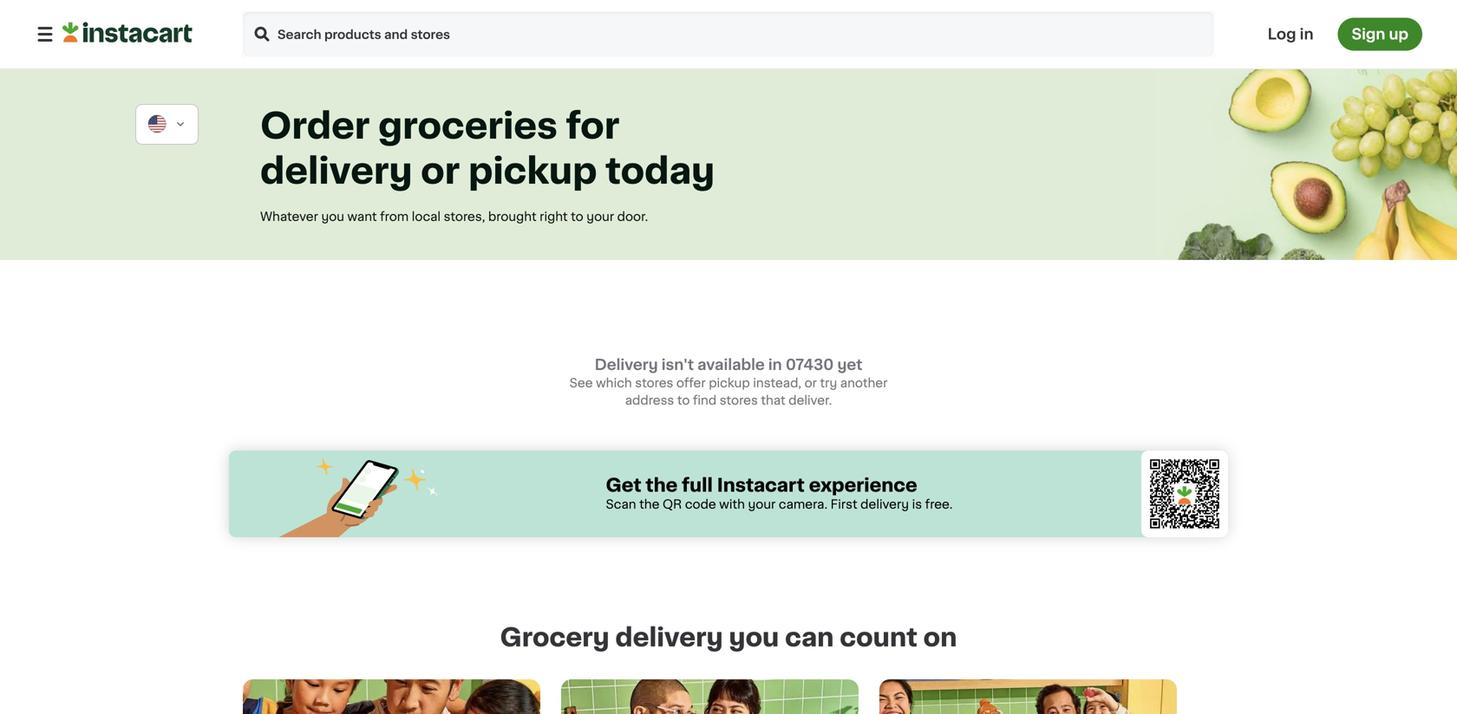 Task type: describe. For each thing, give the bounding box(es) containing it.
in inside button
[[1300, 27, 1314, 42]]

door.
[[617, 211, 648, 223]]

see
[[570, 377, 593, 389]]

to inside delivery isn't available in 07430 yet see which stores offer pickup instead, or try another address to find stores that deliver.
[[677, 395, 690, 407]]

free.
[[925, 499, 953, 511]]

log
[[1268, 27, 1296, 42]]

open main menu image
[[35, 24, 56, 45]]

or inside delivery isn't available in 07430 yet see which stores offer pickup instead, or try another address to find stores that deliver.
[[805, 377, 817, 389]]

get
[[606, 477, 641, 495]]

whatever you want from local stores, brought right to your door.
[[260, 211, 648, 223]]

log in
[[1268, 27, 1314, 42]]

up
[[1389, 27, 1409, 42]]

0 horizontal spatial to
[[571, 211, 584, 223]]

log in button
[[1263, 18, 1319, 51]]

grocery delivery you can count on
[[500, 626, 957, 651]]

sign up button
[[1338, 18, 1423, 51]]

07430
[[786, 358, 834, 373]]

yet
[[837, 358, 863, 373]]

scan
[[606, 499, 636, 511]]

can
[[785, 626, 834, 651]]

get the full instacart experience scan the qr code with your camera. first delivery is free.
[[606, 477, 953, 511]]

groceries
[[378, 109, 558, 144]]

whatever
[[260, 211, 318, 223]]

pickup inside delivery isn't available in 07430 yet see which stores offer pickup instead, or try another address to find stores that deliver.
[[709, 377, 750, 389]]

delivery isn't available in 07430 yet see which stores offer pickup instead, or try another address to find stores that deliver.
[[570, 358, 888, 407]]

experience
[[809, 477, 917, 495]]

0 vertical spatial the
[[646, 477, 678, 495]]

0 vertical spatial stores
[[635, 377, 673, 389]]

instacart home image
[[62, 22, 193, 43]]

isn't
[[662, 358, 694, 373]]

in inside delivery isn't available in 07430 yet see which stores offer pickup instead, or try another address to find stores that deliver.
[[768, 358, 782, 373]]

count
[[840, 626, 918, 651]]

today
[[606, 154, 715, 189]]

is
[[912, 499, 922, 511]]

pickup inside order groceries for delivery or pickup today
[[468, 154, 597, 189]]

sign
[[1352, 27, 1386, 42]]

available
[[698, 358, 765, 373]]

for
[[566, 109, 620, 144]]

first
[[831, 499, 858, 511]]

right
[[540, 211, 568, 223]]

1 horizontal spatial you
[[729, 626, 779, 651]]

want
[[347, 211, 377, 223]]

full
[[682, 477, 713, 495]]

1 horizontal spatial delivery
[[615, 626, 723, 651]]

united states element
[[147, 114, 168, 135]]

address
[[625, 395, 674, 407]]



Task type: locate. For each thing, give the bounding box(es) containing it.
2 vertical spatial delivery
[[615, 626, 723, 651]]

0 horizontal spatial you
[[321, 211, 344, 223]]

pickup
[[468, 154, 597, 189], [709, 377, 750, 389]]

None search field
[[241, 10, 1216, 59]]

instead,
[[753, 377, 802, 389]]

0 horizontal spatial or
[[421, 154, 460, 189]]

to right right
[[571, 211, 584, 223]]

or
[[421, 154, 460, 189], [805, 377, 817, 389]]

stores right "find"
[[720, 395, 758, 407]]

in up instead,
[[768, 358, 782, 373]]

your
[[587, 211, 614, 223], [748, 499, 776, 511]]

try
[[820, 377, 837, 389]]

you left the can
[[729, 626, 779, 651]]

stores
[[635, 377, 673, 389], [720, 395, 758, 407]]

pickup down available
[[709, 377, 750, 389]]

0 vertical spatial delivery
[[260, 154, 413, 189]]

in right log
[[1300, 27, 1314, 42]]

or inside order groceries for delivery or pickup today
[[421, 154, 460, 189]]

0 vertical spatial pickup
[[468, 154, 597, 189]]

the up qr
[[646, 477, 678, 495]]

code
[[685, 499, 716, 511]]

0 vertical spatial you
[[321, 211, 344, 223]]

1 horizontal spatial in
[[1300, 27, 1314, 42]]

you left want
[[321, 211, 344, 223]]

1 horizontal spatial pickup
[[709, 377, 750, 389]]

delivery
[[595, 358, 658, 373]]

grocery
[[500, 626, 610, 651]]

order groceries for delivery or pickup today
[[260, 109, 715, 189]]

delivery
[[260, 154, 413, 189], [861, 499, 909, 511], [615, 626, 723, 651]]

0 horizontal spatial in
[[768, 358, 782, 373]]

1 vertical spatial your
[[748, 499, 776, 511]]

brought
[[488, 211, 537, 223]]

find
[[693, 395, 717, 407]]

the left qr
[[639, 499, 660, 511]]

1 vertical spatial the
[[639, 499, 660, 511]]

to down offer
[[677, 395, 690, 407]]

or up deliver.
[[805, 377, 817, 389]]

0 vertical spatial to
[[571, 211, 584, 223]]

1 vertical spatial to
[[677, 395, 690, 407]]

you
[[321, 211, 344, 223], [729, 626, 779, 651]]

1 horizontal spatial to
[[677, 395, 690, 407]]

0 vertical spatial in
[[1300, 27, 1314, 42]]

0 vertical spatial or
[[421, 154, 460, 189]]

1 vertical spatial delivery
[[861, 499, 909, 511]]

with
[[719, 499, 745, 511]]

another
[[840, 377, 888, 389]]

0 horizontal spatial your
[[587, 211, 614, 223]]

1 horizontal spatial stores
[[720, 395, 758, 407]]

0 horizontal spatial pickup
[[468, 154, 597, 189]]

your left the door.
[[587, 211, 614, 223]]

camera.
[[779, 499, 828, 511]]

your inside get the full instacart experience scan the qr code with your camera. first delivery is free.
[[748, 499, 776, 511]]

instacart
[[717, 477, 805, 495]]

0 horizontal spatial stores
[[635, 377, 673, 389]]

sign up
[[1352, 27, 1409, 42]]

in
[[1300, 27, 1314, 42], [768, 358, 782, 373]]

your down "instacart"
[[748, 499, 776, 511]]

order
[[260, 109, 370, 144]]

0 horizontal spatial delivery
[[260, 154, 413, 189]]

1 horizontal spatial or
[[805, 377, 817, 389]]

which
[[596, 377, 632, 389]]

on
[[924, 626, 957, 651]]

stores,
[[444, 211, 485, 223]]

1 vertical spatial stores
[[720, 395, 758, 407]]

or up whatever you want from local stores, brought right to your door.
[[421, 154, 460, 189]]

2 horizontal spatial delivery
[[861, 499, 909, 511]]

pickup up brought at the left top of page
[[468, 154, 597, 189]]

0 vertical spatial your
[[587, 211, 614, 223]]

from
[[380, 211, 409, 223]]

1 vertical spatial you
[[729, 626, 779, 651]]

that
[[761, 395, 786, 407]]

1 vertical spatial in
[[768, 358, 782, 373]]

1 horizontal spatial your
[[748, 499, 776, 511]]

1 vertical spatial pickup
[[709, 377, 750, 389]]

the
[[646, 477, 678, 495], [639, 499, 660, 511]]

qr
[[663, 499, 682, 511]]

deliver.
[[789, 395, 832, 407]]

Search field
[[241, 10, 1216, 59]]

to
[[571, 211, 584, 223], [677, 395, 690, 407]]

delivery inside get the full instacart experience scan the qr code with your camera. first delivery is free.
[[861, 499, 909, 511]]

local
[[412, 211, 441, 223]]

offer
[[677, 377, 706, 389]]

qr code image
[[1142, 451, 1228, 538]]

1 vertical spatial or
[[805, 377, 817, 389]]

stores up address
[[635, 377, 673, 389]]

delivery inside order groceries for delivery or pickup today
[[260, 154, 413, 189]]



Task type: vqa. For each thing, say whether or not it's contained in the screenshot.
White in the Barefoot Cellars Pinot Grigio White Wine 1.5L Shop All Barefoot Semi-Dry • Light-Bodied 1.5 L
no



